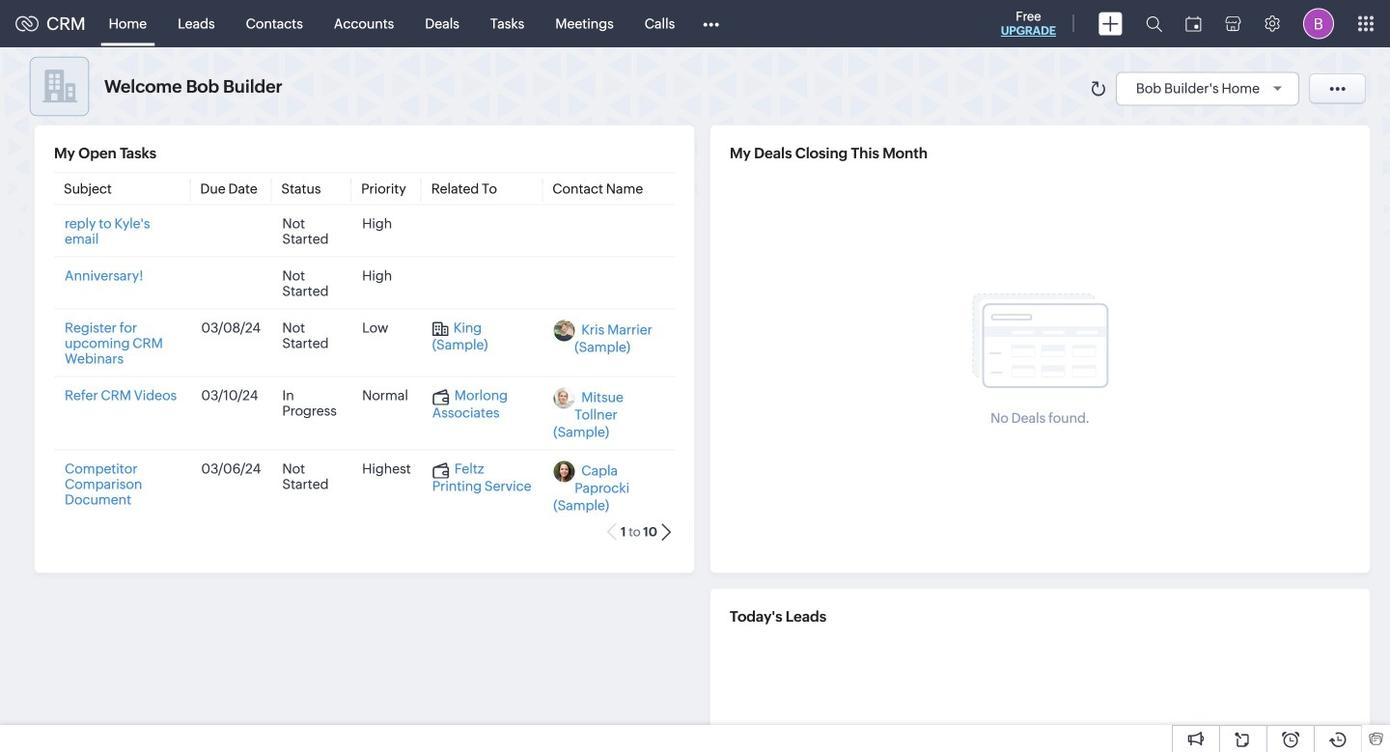 Task type: describe. For each thing, give the bounding box(es) containing it.
profile image
[[1304, 8, 1334, 39]]

logo image
[[15, 16, 39, 31]]

search element
[[1135, 0, 1174, 47]]

create menu image
[[1099, 12, 1123, 35]]

create menu element
[[1087, 0, 1135, 47]]

calendar image
[[1186, 16, 1202, 31]]



Task type: locate. For each thing, give the bounding box(es) containing it.
search image
[[1146, 15, 1163, 32]]

profile element
[[1292, 0, 1346, 47]]

Other Modules field
[[691, 8, 732, 39]]



Task type: vqa. For each thing, say whether or not it's contained in the screenshot.
ACTIONS
no



